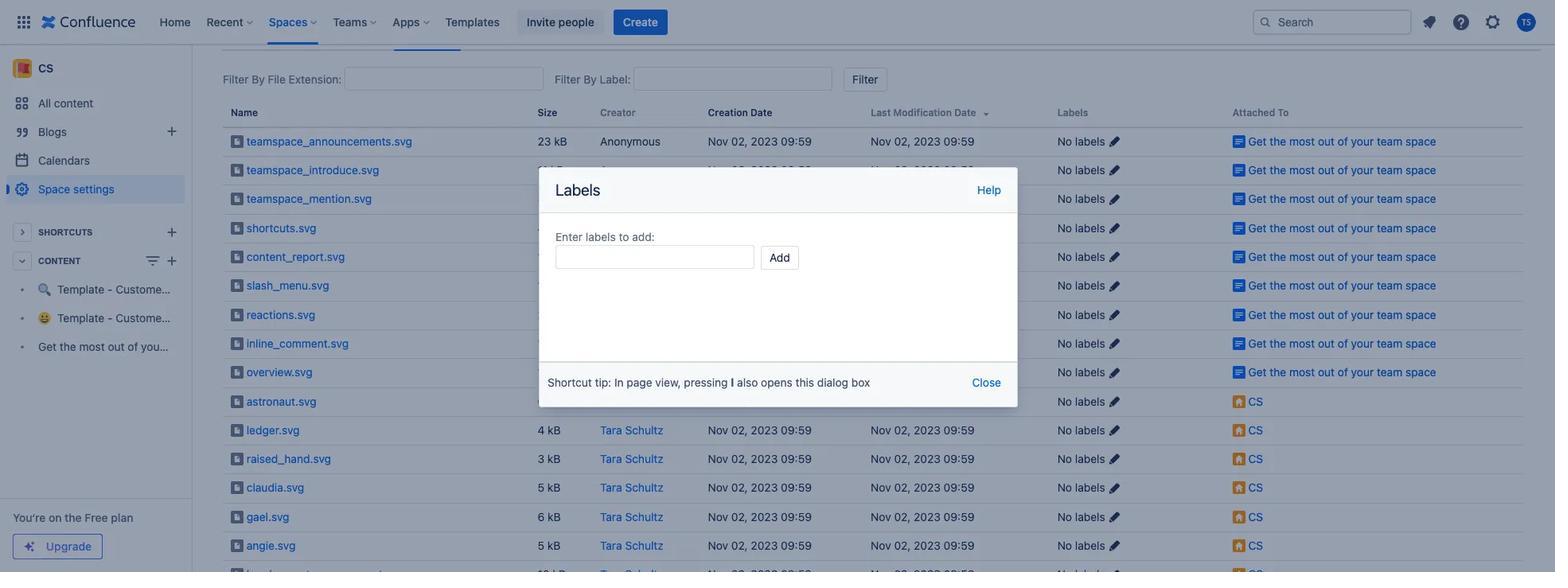 Task type: locate. For each thing, give the bounding box(es) containing it.
plan
[[111, 511, 133, 525]]

Enter labels to add: field
[[556, 245, 755, 269]]

6 tara from the top
[[600, 539, 622, 552]]

get the most out of your team space for overview.svg
[[1248, 365, 1436, 379]]

tara schultz for ledger.svg
[[600, 423, 664, 437]]

no labels for reactions.svg
[[1058, 308, 1105, 321]]

3 anonymous from the top
[[600, 192, 661, 206]]

customer
[[116, 283, 166, 296], [116, 312, 166, 325]]

team inside tree
[[167, 340, 192, 354]]

tree inside space element
[[6, 275, 268, 361]]

5 tara from the top
[[600, 510, 622, 524]]

no for shortcuts.svg
[[1058, 221, 1072, 235]]

out for teamspace_mention.svg
[[1318, 192, 1335, 206]]

no for teamspace_announcements.svg
[[1058, 134, 1072, 148]]

2 tara from the top
[[600, 423, 622, 437]]

kb for gael.svg
[[548, 510, 561, 524]]

labels for shortcuts.svg
[[1075, 221, 1105, 235]]

you're on the free plan
[[13, 511, 133, 525]]

9 no labels from the top
[[1058, 365, 1105, 379]]

tree containing template - customer impact assessment
[[6, 275, 268, 361]]

2 by from the left
[[584, 72, 597, 86]]

cs link
[[6, 53, 185, 84], [1248, 394, 1263, 408], [1248, 423, 1263, 437], [1248, 452, 1263, 466], [1248, 481, 1263, 495], [1248, 510, 1263, 524], [1248, 539, 1263, 552]]

1 vertical spatial 6
[[538, 510, 545, 524]]

file image for inline_comment.svg
[[231, 337, 244, 350]]

template - customer journey mapping
[[57, 312, 255, 325]]

get the most out of your team space for reactions.svg
[[1248, 308, 1436, 321]]

labels for claudia.svg
[[1075, 481, 1105, 495]]

team
[[1377, 134, 1403, 148], [1377, 163, 1403, 177], [1377, 192, 1403, 206], [1377, 221, 1403, 235], [1377, 250, 1403, 263], [1377, 279, 1403, 292], [1377, 308, 1403, 321], [1377, 337, 1403, 350], [167, 340, 192, 354], [1377, 365, 1403, 379]]

13 down 15
[[538, 279, 550, 292]]

4 tara from the top
[[600, 481, 622, 495]]

5 kb for claudia.svg
[[538, 481, 561, 495]]

undefined
[[326, 31, 381, 45]]

nov
[[708, 134, 728, 148], [871, 134, 891, 148], [708, 163, 728, 177], [871, 163, 891, 177], [871, 192, 891, 206], [708, 221, 728, 235], [871, 221, 891, 235], [708, 250, 728, 263], [708, 365, 728, 379], [871, 365, 891, 379], [708, 394, 728, 408], [871, 394, 891, 408], [708, 423, 728, 437], [871, 423, 891, 437], [708, 452, 728, 466], [871, 452, 891, 466], [708, 481, 728, 495], [871, 481, 891, 495], [708, 510, 728, 524], [871, 510, 891, 524], [708, 539, 728, 552], [871, 539, 891, 552]]

no labels
[[1058, 134, 1105, 148], [1058, 163, 1105, 177], [1058, 192, 1105, 206], [1058, 221, 1105, 235], [1058, 250, 1105, 263], [1058, 279, 1105, 292], [1058, 308, 1105, 321], [1058, 337, 1105, 350], [1058, 365, 1105, 379], [1058, 394, 1105, 408], [1058, 423, 1105, 437], [1058, 452, 1105, 466], [1058, 481, 1105, 495], [1058, 510, 1105, 524], [1058, 539, 1105, 552]]

file image left teamspace_mention.svg
[[231, 193, 244, 206]]

12 no labels from the top
[[1058, 452, 1105, 466]]

content
[[54, 96, 93, 110]]

get
[[1248, 134, 1267, 148], [1248, 163, 1267, 177], [1248, 192, 1267, 206], [1248, 221, 1267, 235], [1248, 250, 1267, 263], [1248, 279, 1267, 292], [1248, 308, 1267, 321], [1248, 337, 1267, 350], [38, 340, 57, 354], [1248, 365, 1267, 379]]

5 for angie.svg
[[538, 539, 544, 552]]

create
[[623, 15, 658, 28]]

view,
[[655, 375, 681, 389]]

- down template - customer impact assessment link
[[107, 312, 113, 325]]

9 no from the top
[[1058, 365, 1072, 379]]

confluence image
[[41, 12, 136, 31], [41, 12, 136, 31]]

6 no from the top
[[1058, 279, 1072, 292]]

5 no labels from the top
[[1058, 250, 1105, 263]]

your for inline_comment.svg
[[1351, 337, 1374, 350]]

labels for astronaut.svg
[[1075, 394, 1105, 408]]

7 no from the top
[[1058, 308, 1072, 321]]

4 schultz from the top
[[625, 481, 664, 495]]

banner
[[0, 0, 1555, 45]]

no for ledger.svg
[[1058, 423, 1072, 437]]

this
[[796, 375, 814, 389]]

6 for gael.svg
[[538, 510, 545, 524]]

15 no from the top
[[1058, 539, 1072, 552]]

teamspace_announcements.svg link
[[247, 134, 412, 148]]

cs for astronaut.svg
[[1248, 394, 1263, 408]]

no labels for content_report.svg
[[1058, 250, 1105, 263]]

file image left the gael.svg
[[231, 511, 244, 524]]

0 vertical spatial 6 kb
[[538, 394, 561, 408]]

get the most out of your team space link
[[1248, 134, 1436, 148], [1248, 163, 1436, 177], [1248, 192, 1436, 206], [1248, 221, 1436, 235], [1248, 250, 1436, 263], [1248, 279, 1436, 292], [1248, 308, 1436, 321], [6, 333, 226, 361], [1248, 337, 1436, 350], [1248, 365, 1436, 379]]

file image for teamspace_introduce.svg
[[231, 164, 244, 177]]

tara schultz link for astronaut.svg
[[600, 394, 664, 408]]

content_report.svg link
[[247, 250, 345, 263]]

3 no from the top
[[1058, 192, 1072, 206]]

1 anonymous from the top
[[600, 134, 661, 148]]

0 horizontal spatial labels
[[556, 180, 600, 199]]

9 file image from the top
[[231, 424, 244, 437]]

1 5 from the top
[[538, 481, 544, 495]]

3 no labels from the top
[[1058, 192, 1105, 206]]

the for teamspace_introduce.svg
[[1270, 163, 1286, 177]]

tara for claudia.svg
[[600, 481, 622, 495]]

4 file image from the top
[[231, 511, 244, 524]]

5 schultz from the top
[[625, 510, 664, 524]]

2 schultz from the top
[[625, 423, 664, 437]]

file image left the angie.svg
[[231, 540, 244, 552]]

2 file image from the top
[[231, 164, 244, 177]]

1 schultz from the top
[[625, 394, 664, 408]]

8 no labels from the top
[[1058, 337, 1105, 350]]

get the most out of your team space inside tree
[[38, 340, 226, 354]]

6 for astronaut.svg
[[538, 394, 545, 408]]

get the most out of your team space for inline_comment.svg
[[1248, 337, 1436, 350]]

file image for slash_menu.svg
[[231, 280, 244, 292]]

1 horizontal spatial labels
[[1058, 106, 1088, 118]]

6 up 4
[[538, 394, 545, 408]]

0 vertical spatial 6
[[538, 394, 545, 408]]

date right the creation
[[751, 106, 772, 118]]

file image
[[231, 135, 244, 148], [231, 164, 244, 177], [231, 222, 244, 235], [231, 280, 244, 292], [231, 308, 244, 321], [231, 337, 244, 350], [231, 366, 244, 379], [231, 395, 244, 408], [231, 424, 244, 437], [231, 453, 244, 466], [231, 569, 244, 572]]

1 tara from the top
[[600, 394, 622, 408]]

14 no from the top
[[1058, 510, 1072, 524]]

11
[[538, 163, 548, 177]]

1 6 from the top
[[538, 394, 545, 408]]

12 no from the top
[[1058, 452, 1072, 466]]

space for slash_menu.svg
[[1406, 279, 1436, 292]]

file image up the assessment
[[231, 251, 244, 263]]

0 vertical spatial customer
[[116, 283, 166, 296]]

2 tara schultz from the top
[[600, 423, 664, 437]]

customer inside template - customer impact assessment link
[[116, 283, 166, 296]]

tree
[[6, 275, 268, 361]]

label:
[[600, 72, 631, 86]]

get for overview.svg
[[1248, 365, 1267, 379]]

3 kb
[[538, 452, 561, 466]]

get the most out of your team space link for overview.svg
[[1248, 365, 1436, 379]]

2 date from the left
[[954, 106, 976, 118]]

filter up name
[[223, 72, 249, 86]]

1 vertical spatial 5 kb
[[538, 539, 561, 552]]

cs inside space element
[[38, 61, 53, 75]]

09:59
[[781, 134, 812, 148], [944, 134, 975, 148], [781, 163, 812, 177], [944, 163, 975, 177], [944, 192, 975, 206], [781, 221, 812, 235], [944, 221, 975, 235], [781, 250, 812, 263], [781, 365, 812, 379], [944, 365, 975, 379], [781, 394, 812, 408], [944, 394, 975, 408], [781, 423, 812, 437], [944, 423, 975, 437], [781, 452, 812, 466], [944, 452, 975, 466], [781, 481, 812, 495], [944, 481, 975, 495], [781, 510, 812, 524], [944, 510, 975, 524], [781, 539, 812, 552], [944, 539, 975, 552]]

creation date button
[[708, 106, 772, 118]]

team for shortcuts.svg
[[1377, 221, 1403, 235]]

5 tara schultz from the top
[[600, 510, 664, 524]]

raised_hand.svg link
[[247, 452, 331, 466]]

2 6 from the top
[[538, 510, 545, 524]]

create a blog image
[[162, 122, 181, 141]]

1 filter from the left
[[223, 72, 249, 86]]

5 file image from the top
[[231, 540, 244, 552]]

space for teamspace_introduce.svg
[[1406, 163, 1436, 177]]

1 no labels from the top
[[1058, 134, 1105, 148]]

5 file image from the top
[[231, 308, 244, 321]]

0 horizontal spatial filter
[[223, 72, 249, 86]]

your for overview.svg
[[1351, 365, 1374, 379]]

kb for content_report.svg
[[553, 250, 566, 263]]

by
[[252, 72, 265, 86], [584, 72, 597, 86]]

space settings link
[[6, 175, 185, 204]]

8 no from the top
[[1058, 337, 1072, 350]]

6 down 3 on the left bottom of the page
[[538, 510, 545, 524]]

4 tara schultz link from the top
[[600, 481, 664, 495]]

11 no from the top
[[1058, 423, 1072, 437]]

cs link for claudia.svg
[[1248, 481, 1263, 495]]

23
[[538, 134, 551, 148]]

all content link
[[6, 89, 185, 118]]

date right modification
[[954, 106, 976, 118]]

1 vertical spatial 6 kb
[[538, 510, 561, 524]]

14 no labels from the top
[[1058, 510, 1105, 524]]

teamspace_mention.svg
[[247, 192, 372, 206]]

out for inline_comment.svg
[[1318, 337, 1335, 350]]

filter for filter by label:
[[555, 72, 581, 86]]

get for slash_menu.svg
[[1248, 279, 1267, 292]]

reorder link
[[215, 25, 270, 51]]

space for teamspace_announcements.svg
[[1406, 134, 1436, 148]]

enter labels to add:
[[556, 230, 655, 243]]

2 filter from the left
[[555, 72, 581, 86]]

11 no labels from the top
[[1058, 423, 1105, 437]]

2 13 kb from the top
[[538, 365, 566, 379]]

1 vertical spatial 13
[[538, 365, 550, 379]]

Filter By Label: text field
[[634, 67, 833, 91]]

filter by label:
[[555, 72, 631, 86]]

10 file image from the top
[[231, 453, 244, 466]]

1 customer from the top
[[116, 283, 166, 296]]

customer up template - customer journey mapping link in the bottom left of the page
[[116, 283, 166, 296]]

team for inline_comment.svg
[[1377, 337, 1403, 350]]

1 13 kb from the top
[[538, 279, 566, 292]]

no for inline_comment.svg
[[1058, 337, 1072, 350]]

4 no from the top
[[1058, 221, 1072, 235]]

no for claudia.svg
[[1058, 481, 1072, 495]]

reorder
[[221, 31, 263, 45]]

1 - from the top
[[107, 283, 113, 296]]

25 kb
[[538, 308, 567, 321]]

1 tara schultz link from the top
[[600, 394, 664, 408]]

23 kb
[[538, 134, 567, 148]]

8 file image from the top
[[231, 395, 244, 408]]

0 vertical spatial labels
[[1058, 106, 1088, 118]]

2 anonymous from the top
[[600, 163, 661, 177]]

no labels for claudia.svg
[[1058, 481, 1105, 495]]

1 by from the left
[[252, 72, 265, 86]]

3 file image from the top
[[231, 222, 244, 235]]

by left label:
[[584, 72, 597, 86]]

no labels for slash_menu.svg
[[1058, 279, 1105, 292]]

of for teamspace_announcements.svg
[[1338, 134, 1348, 148]]

kb for reactions.svg
[[554, 308, 567, 321]]

3 schultz from the top
[[625, 452, 664, 466]]

0 horizontal spatial by
[[252, 72, 265, 86]]

tara schultz
[[600, 394, 664, 408], [600, 423, 664, 437], [600, 452, 664, 466], [600, 481, 664, 495], [600, 510, 664, 524], [600, 539, 664, 552]]

2 - from the top
[[107, 312, 113, 325]]

file image for content_report.svg
[[231, 251, 244, 263]]

2 file image from the top
[[231, 251, 244, 263]]

schultz for angie.svg
[[625, 539, 664, 552]]

of for teamspace_mention.svg
[[1338, 192, 1348, 206]]

5
[[538, 481, 544, 495], [538, 539, 544, 552]]

1 5 kb from the top
[[538, 481, 561, 495]]

7 file image from the top
[[231, 366, 244, 379]]

1 file image from the top
[[231, 135, 244, 148]]

5 no from the top
[[1058, 250, 1072, 263]]

10 no labels from the top
[[1058, 394, 1105, 408]]

2 customer from the top
[[116, 312, 166, 325]]

out
[[1318, 134, 1335, 148], [1318, 163, 1335, 177], [1318, 192, 1335, 206], [1318, 221, 1335, 235], [1318, 250, 1335, 263], [1318, 279, 1335, 292], [1318, 308, 1335, 321], [1318, 337, 1335, 350], [108, 340, 125, 354], [1318, 365, 1335, 379]]

your for teamspace_introduce.svg
[[1351, 163, 1374, 177]]

slash_menu.svg link
[[247, 279, 329, 292]]

customer down template - customer impact assessment link
[[116, 312, 166, 325]]

template - customer journey mapping link
[[6, 304, 255, 333]]

no for slash_menu.svg
[[1058, 279, 1072, 292]]

2 6 kb from the top
[[538, 510, 561, 524]]

team for teamspace_announcements.svg
[[1377, 134, 1403, 148]]

2 tara schultz link from the top
[[600, 423, 664, 437]]

search image
[[1259, 16, 1272, 28]]

3 tara schultz link from the top
[[600, 452, 664, 466]]

nov 02, 2023 09:59
[[708, 134, 812, 148], [871, 134, 975, 148], [708, 163, 812, 177], [871, 163, 975, 177], [871, 192, 975, 206], [708, 221, 812, 235], [871, 221, 975, 235], [708, 250, 812, 263], [708, 365, 812, 379], [871, 365, 975, 379], [708, 394, 812, 408], [871, 394, 975, 408], [708, 423, 812, 437], [871, 423, 975, 437], [708, 452, 812, 466], [871, 452, 975, 466], [708, 481, 812, 495], [871, 481, 975, 495], [708, 510, 812, 524], [871, 510, 975, 524], [708, 539, 812, 552], [871, 539, 975, 552]]

1 6 kb from the top
[[538, 394, 561, 408]]

6 file image from the top
[[231, 337, 244, 350]]

filter for filter by file extension:
[[223, 72, 249, 86]]

15
[[538, 250, 550, 263]]

6 schultz from the top
[[625, 539, 664, 552]]

labels for teamspace_mention.svg
[[1075, 192, 1105, 206]]

6 kb down "3 kb"
[[538, 510, 561, 524]]

3 tara from the top
[[600, 452, 622, 466]]

get inside tree
[[38, 340, 57, 354]]

tara for angie.svg
[[600, 539, 622, 552]]

0 vertical spatial 13
[[538, 279, 550, 292]]

customer inside template - customer journey mapping link
[[116, 312, 166, 325]]

tara for raised_hand.svg
[[600, 452, 622, 466]]

space inside tree
[[195, 340, 226, 354]]

file image left claudia.svg on the left of the page
[[231, 482, 244, 495]]

13 no from the top
[[1058, 481, 1072, 495]]

tara schultz link for gael.svg
[[600, 510, 664, 524]]

6 tara schultz link from the top
[[600, 539, 664, 552]]

0 vertical spatial -
[[107, 283, 113, 296]]

13 kb down 10 kb
[[538, 365, 566, 379]]

3 file image from the top
[[231, 482, 244, 495]]

1 horizontal spatial filter
[[555, 72, 581, 86]]

0 horizontal spatial date
[[751, 106, 772, 118]]

6 no labels from the top
[[1058, 279, 1105, 292]]

teamspace_introduce.svg
[[247, 163, 379, 177]]

creation date
[[708, 106, 772, 118]]

1 no from the top
[[1058, 134, 1072, 148]]

3 tara schultz from the top
[[600, 452, 664, 466]]

tara schultz link for angie.svg
[[600, 539, 664, 552]]

1 13 from the top
[[538, 279, 550, 292]]

6 anonymous from the top
[[600, 365, 661, 379]]

5 tara schultz link from the top
[[600, 510, 664, 524]]

no labels for ledger.svg
[[1058, 423, 1105, 437]]

1 vertical spatial customer
[[116, 312, 166, 325]]

name
[[231, 106, 258, 118]]

cs
[[38, 61, 53, 75], [1248, 394, 1263, 408], [1248, 423, 1263, 437], [1248, 452, 1263, 466], [1248, 481, 1263, 495], [1248, 510, 1263, 524], [1248, 539, 1263, 552]]

6 kb down shortcut at the left of the page
[[538, 394, 561, 408]]

labels for gael.svg
[[1075, 510, 1105, 524]]

gael.svg
[[247, 510, 289, 524]]

13 kb down "15 kb"
[[538, 279, 566, 292]]

1 file image from the top
[[231, 193, 244, 206]]

overview.svg
[[247, 365, 313, 379]]

tara schultz for claudia.svg
[[600, 481, 664, 495]]

date
[[751, 106, 772, 118], [954, 106, 976, 118]]

the for shortcuts.svg
[[1270, 221, 1286, 235]]

the
[[1270, 134, 1286, 148], [1270, 163, 1286, 177], [1270, 192, 1286, 206], [1270, 221, 1286, 235], [1270, 250, 1286, 263], [1270, 279, 1286, 292], [1270, 308, 1286, 321], [1270, 337, 1286, 350], [60, 340, 76, 354], [1270, 365, 1286, 379], [65, 511, 82, 525]]

0 vertical spatial template
[[57, 283, 104, 296]]

last
[[871, 106, 891, 118]]

mapping
[[210, 312, 255, 325]]

l
[[731, 375, 734, 389]]

2 5 kb from the top
[[538, 539, 561, 552]]

cs link for gael.svg
[[1248, 510, 1263, 524]]

2 no from the top
[[1058, 163, 1072, 177]]

file image
[[231, 193, 244, 206], [231, 251, 244, 263], [231, 482, 244, 495], [231, 511, 244, 524], [231, 540, 244, 552]]

reactions.svg
[[247, 308, 315, 321]]

25
[[538, 308, 551, 321]]

attachments link
[[388, 25, 468, 51]]

extension:
[[289, 72, 342, 86]]

of
[[1338, 134, 1348, 148], [1338, 163, 1348, 177], [1338, 192, 1348, 206], [1338, 221, 1348, 235], [1338, 250, 1348, 263], [1338, 279, 1348, 292], [1338, 308, 1348, 321], [1338, 337, 1348, 350], [128, 340, 138, 354], [1338, 365, 1348, 379]]

your for teamspace_mention.svg
[[1351, 192, 1374, 206]]

2 no labels from the top
[[1058, 163, 1105, 177]]

5 anonymous from the top
[[600, 250, 661, 263]]

13 down 10
[[538, 365, 550, 379]]

apps button
[[388, 9, 436, 35]]

2 template from the top
[[57, 312, 104, 325]]

2 13 from the top
[[538, 365, 550, 379]]

of for slash_menu.svg
[[1338, 279, 1348, 292]]

2023
[[751, 134, 778, 148], [914, 134, 941, 148], [751, 163, 778, 177], [914, 163, 941, 177], [914, 192, 941, 206], [751, 221, 778, 235], [914, 221, 941, 235], [751, 250, 778, 263], [751, 365, 778, 379], [914, 365, 941, 379], [751, 394, 778, 408], [914, 394, 941, 408], [751, 423, 778, 437], [914, 423, 941, 437], [751, 452, 778, 466], [914, 452, 941, 466], [751, 481, 778, 495], [914, 481, 941, 495], [751, 510, 778, 524], [914, 510, 941, 524], [751, 539, 778, 552], [914, 539, 941, 552]]

the for content_report.svg
[[1270, 250, 1286, 263]]

-
[[107, 283, 113, 296], [107, 312, 113, 325]]

add:
[[632, 230, 655, 243]]

15 no labels from the top
[[1058, 539, 1105, 552]]

1 vertical spatial 5
[[538, 539, 544, 552]]

None submit
[[844, 67, 887, 91], [761, 245, 799, 269], [844, 67, 887, 91], [761, 245, 799, 269]]

0 vertical spatial 5
[[538, 481, 544, 495]]

1 vertical spatial template
[[57, 312, 104, 325]]

13 no labels from the top
[[1058, 481, 1105, 495]]

get the most out of your team space
[[1248, 134, 1436, 148], [1248, 163, 1436, 177], [1248, 192, 1436, 206], [1248, 221, 1436, 235], [1248, 250, 1436, 263], [1248, 279, 1436, 292], [1248, 308, 1436, 321], [1248, 337, 1436, 350], [38, 340, 226, 354], [1248, 365, 1436, 379]]

7 no labels from the top
[[1058, 308, 1105, 321]]

4 no labels from the top
[[1058, 221, 1105, 235]]

4 tara schultz from the top
[[600, 481, 664, 495]]

0 vertical spatial 5 kb
[[538, 481, 561, 495]]

out for teamspace_introduce.svg
[[1318, 163, 1335, 177]]

1 template from the top
[[57, 283, 104, 296]]

template
[[57, 283, 104, 296], [57, 312, 104, 325]]

10 no from the top
[[1058, 394, 1072, 408]]

most
[[1289, 134, 1315, 148], [1289, 163, 1315, 177], [1289, 192, 1315, 206], [1289, 221, 1315, 235], [1289, 250, 1315, 263], [1289, 279, 1315, 292], [1289, 308, 1315, 321], [1289, 337, 1315, 350], [79, 340, 105, 354], [1289, 365, 1315, 379]]

1 tara schultz from the top
[[600, 394, 664, 408]]

0 vertical spatial 13 kb
[[538, 279, 566, 292]]

tara schultz for astronaut.svg
[[600, 394, 664, 408]]

hidden
[[276, 31, 314, 45]]

2 5 from the top
[[538, 539, 544, 552]]

cs link for astronaut.svg
[[1248, 394, 1263, 408]]

6 kb
[[538, 394, 561, 408], [538, 510, 561, 524]]

1 horizontal spatial date
[[954, 106, 976, 118]]

13
[[538, 279, 550, 292], [538, 365, 550, 379]]

4 anonymous from the top
[[600, 221, 661, 235]]

out for shortcuts.svg
[[1318, 221, 1335, 235]]

1 horizontal spatial by
[[584, 72, 597, 86]]

customer for journey
[[116, 312, 166, 325]]

out for overview.svg
[[1318, 365, 1335, 379]]

kb
[[554, 134, 567, 148], [551, 163, 564, 177], [554, 192, 567, 206], [555, 221, 568, 235], [553, 250, 566, 263], [553, 279, 566, 292], [554, 308, 567, 321], [553, 337, 566, 350], [553, 365, 566, 379], [548, 394, 561, 408], [548, 423, 561, 437], [548, 452, 561, 466], [547, 481, 561, 495], [548, 510, 561, 524], [547, 539, 561, 552]]

tab list
[[215, 25, 1547, 51]]

create a page image
[[162, 252, 181, 271]]

5 kb for angie.svg
[[538, 539, 561, 552]]

filter up size button
[[555, 72, 581, 86]]

4 file image from the top
[[231, 280, 244, 292]]

- down content dropdown button
[[107, 283, 113, 296]]

free
[[85, 511, 108, 525]]

tara schultz for angie.svg
[[600, 539, 664, 552]]

most for teamspace_announcements.svg
[[1289, 134, 1315, 148]]

6 tara schultz from the top
[[600, 539, 664, 552]]

by left file
[[252, 72, 265, 86]]

labels for ledger.svg
[[1075, 423, 1105, 437]]

schultz for raised_hand.svg
[[625, 452, 664, 466]]

1 vertical spatial -
[[107, 312, 113, 325]]

no for overview.svg
[[1058, 365, 1072, 379]]

1 vertical spatial 13 kb
[[538, 365, 566, 379]]



Task type: describe. For each thing, give the bounding box(es) containing it.
create link
[[613, 9, 668, 35]]

of inside tree
[[128, 340, 138, 354]]

your for slash_menu.svg
[[1351, 279, 1374, 292]]

4
[[538, 423, 545, 437]]

kb for slash_menu.svg
[[553, 279, 566, 292]]

most for shortcuts.svg
[[1289, 221, 1315, 235]]

no labels for raised_hand.svg
[[1058, 452, 1105, 466]]

templates
[[445, 15, 500, 28]]

file image for reactions.svg
[[231, 308, 244, 321]]

tip:
[[595, 375, 611, 389]]

1 vertical spatial labels
[[556, 180, 600, 199]]

by for file
[[252, 72, 265, 86]]

out for slash_menu.svg
[[1318, 279, 1335, 292]]

teamspace_announcements.svg
[[247, 134, 412, 148]]

kb for overview.svg
[[553, 365, 566, 379]]

labels for teamspace_introduce.svg
[[1075, 163, 1105, 177]]

content_report.svg
[[247, 250, 345, 263]]

37
[[538, 192, 551, 206]]

teamspace_introduce.svg link
[[247, 163, 379, 177]]

most for content_report.svg
[[1289, 250, 1315, 263]]

home link
[[155, 9, 195, 35]]

of for inline_comment.svg
[[1338, 337, 1348, 350]]

inline_comment.svg
[[247, 337, 349, 350]]

also
[[737, 375, 758, 389]]

your for shortcuts.svg
[[1351, 221, 1374, 235]]

no for astronaut.svg
[[1058, 394, 1072, 408]]

calendars link
[[6, 146, 185, 175]]

close link
[[972, 371, 1001, 394]]

anonymous for 15 kb
[[600, 250, 661, 263]]

restricted
[[516, 31, 570, 45]]

cs for claudia.svg
[[1248, 481, 1263, 495]]

file image for teamspace_announcements.svg
[[231, 135, 244, 148]]

Filter By File Extension: text field
[[345, 67, 544, 91]]

cs for angie.svg
[[1248, 539, 1263, 552]]

get the most out of your team space link for teamspace_mention.svg
[[1248, 192, 1436, 206]]

shortcuts.svg
[[247, 221, 316, 235]]

labels for raised_hand.svg
[[1075, 452, 1105, 466]]

raised_hand.svg
[[247, 452, 331, 466]]

spaces
[[269, 15, 308, 28]]

get the most out of your team space for slash_menu.svg
[[1248, 279, 1436, 292]]

tara for ledger.svg
[[600, 423, 622, 437]]

schultz for claudia.svg
[[625, 481, 664, 495]]

schultz for gael.svg
[[625, 510, 664, 524]]

astronaut.svg
[[247, 394, 316, 408]]

dialog
[[817, 375, 849, 389]]

file image for angie.svg
[[231, 540, 244, 552]]

slash_menu.svg
[[247, 279, 329, 292]]

cs for gael.svg
[[1248, 510, 1263, 524]]

11 file image from the top
[[231, 569, 244, 572]]

shortcuts.svg link
[[247, 221, 316, 235]]

out inside tree
[[108, 340, 125, 354]]

13 for overview.svg
[[538, 365, 550, 379]]

no labels for overview.svg
[[1058, 365, 1105, 379]]

the inside tree
[[60, 340, 76, 354]]

people
[[558, 15, 594, 28]]

creation
[[708, 106, 748, 118]]

labels for teamspace_announcements.svg
[[1075, 134, 1105, 148]]

kb for angie.svg
[[547, 539, 561, 552]]

assessment
[[207, 283, 268, 296]]

creator
[[600, 106, 636, 118]]

attached
[[1233, 106, 1275, 118]]

10
[[538, 337, 550, 350]]

6 kb for astronaut.svg
[[538, 394, 561, 408]]

labels for content_report.svg
[[1075, 250, 1105, 263]]

schultz for ledger.svg
[[625, 423, 664, 437]]

gael.svg link
[[247, 510, 289, 524]]

get the most out of your team space for teamspace_mention.svg
[[1248, 192, 1436, 206]]

size button
[[538, 106, 557, 118]]

teamspace_mention.svg link
[[247, 192, 372, 206]]

tara schultz link for raised_hand.svg
[[600, 452, 664, 466]]

space element
[[0, 45, 268, 572]]

most for teamspace_mention.svg
[[1289, 192, 1315, 206]]

no labels for gael.svg
[[1058, 510, 1105, 524]]

file image for gael.svg
[[231, 511, 244, 524]]

get the most out of your team space link for teamspace_announcements.svg
[[1248, 134, 1436, 148]]

size
[[538, 106, 557, 118]]

settings icon image
[[1484, 12, 1503, 31]]

no for reactions.svg
[[1058, 308, 1072, 321]]

kb for astronaut.svg
[[548, 394, 561, 408]]

no labels for astronaut.svg
[[1058, 394, 1105, 408]]

your for reactions.svg
[[1351, 308, 1374, 321]]

out for reactions.svg
[[1318, 308, 1335, 321]]

file image for ledger.svg
[[231, 424, 244, 437]]

labels for inline_comment.svg
[[1075, 337, 1105, 350]]

tab list containing reorder
[[215, 25, 1547, 51]]

claudia.svg link
[[247, 481, 304, 495]]

premium image
[[23, 540, 36, 553]]

most for teamspace_introduce.svg
[[1289, 163, 1315, 177]]

filter by file extension:
[[223, 72, 342, 86]]

pressing
[[684, 375, 728, 389]]

last modification date button
[[871, 106, 992, 118]]

13 for slash_menu.svg
[[538, 279, 550, 292]]

angie.svg
[[247, 539, 296, 552]]

37 kb
[[538, 192, 567, 206]]

tara schultz link for ledger.svg
[[600, 423, 664, 437]]

modification
[[894, 106, 952, 118]]

1 date from the left
[[751, 106, 772, 118]]

templates link
[[441, 9, 505, 35]]

get for teamspace_announcements.svg
[[1248, 134, 1267, 148]]

get the most out of your team space link for shortcuts.svg
[[1248, 221, 1436, 235]]

space for reactions.svg
[[1406, 308, 1436, 321]]

out for content_report.svg
[[1318, 250, 1335, 263]]

all
[[38, 96, 51, 110]]

to
[[1278, 106, 1289, 118]]

claudia.svg
[[247, 481, 304, 495]]

calendars
[[38, 154, 90, 167]]

shortcut tip: in page view, pressing l also opens this dialog box
[[548, 375, 870, 389]]

get the most out of your team space for teamspace_announcements.svg
[[1248, 134, 1436, 148]]

you're
[[13, 511, 46, 525]]

by for label:
[[584, 72, 597, 86]]

get for teamspace_introduce.svg
[[1248, 163, 1267, 177]]

settings
[[73, 182, 114, 196]]

shortcut
[[548, 375, 592, 389]]

ledger.svg link
[[247, 423, 300, 437]]

space for teamspace_mention.svg
[[1406, 192, 1436, 206]]

the for overview.svg
[[1270, 365, 1286, 379]]

most for slash_menu.svg
[[1289, 279, 1315, 292]]

ledger.svg
[[247, 423, 300, 437]]

customer for impact
[[116, 283, 166, 296]]

file image for overview.svg
[[231, 366, 244, 379]]

template - customer impact assessment
[[57, 283, 268, 296]]

attached to
[[1233, 106, 1289, 118]]

no for gael.svg
[[1058, 510, 1072, 524]]

file
[[268, 72, 286, 86]]

journey
[[169, 312, 207, 325]]

template for template - customer impact assessment
[[57, 283, 104, 296]]

file image for claudia.svg
[[231, 482, 244, 495]]

anonymous for 11 kb
[[600, 163, 661, 177]]

invite
[[527, 15, 556, 28]]

last modification date
[[871, 106, 976, 118]]

invite people button
[[517, 9, 604, 35]]

trash link
[[468, 25, 510, 51]]

team for slash_menu.svg
[[1377, 279, 1403, 292]]

astronaut.svg link
[[247, 394, 316, 408]]

cs for ledger.svg
[[1248, 423, 1263, 437]]

43 kb
[[538, 221, 568, 235]]

team for content_report.svg
[[1377, 250, 1403, 263]]

kb for teamspace_mention.svg
[[554, 192, 567, 206]]

15 kb
[[538, 250, 566, 263]]

apps
[[393, 15, 420, 28]]

content button
[[6, 247, 185, 275]]

attachments
[[394, 31, 461, 45]]

get for content_report.svg
[[1248, 250, 1267, 263]]

get the most out of your team space for content_report.svg
[[1248, 250, 1436, 263]]

no labels for inline_comment.svg
[[1058, 337, 1105, 350]]

cs for raised_hand.svg
[[1248, 452, 1263, 466]]

to
[[619, 230, 629, 243]]

inline_comment.svg link
[[247, 337, 349, 350]]

your inside tree
[[141, 340, 164, 354]]

4 kb
[[538, 423, 561, 437]]

out for teamspace_announcements.svg
[[1318, 134, 1335, 148]]

get the most out of your team space link for inline_comment.svg
[[1248, 337, 1436, 350]]

most inside tree
[[79, 340, 105, 354]]

tara for astronaut.svg
[[600, 394, 622, 408]]

cs link for angie.svg
[[1248, 539, 1263, 552]]

impact
[[169, 283, 204, 296]]

home
[[160, 15, 191, 28]]

name button
[[231, 106, 258, 118]]

no for teamspace_introduce.svg
[[1058, 163, 1072, 177]]

get the most out of your team space link for content_report.svg
[[1248, 250, 1436, 263]]

no labels for teamspace_announcements.svg
[[1058, 134, 1105, 148]]

blogs
[[38, 125, 67, 138]]

close
[[972, 375, 1001, 389]]

of for shortcuts.svg
[[1338, 221, 1348, 235]]

reactions.svg link
[[247, 308, 315, 321]]

global element
[[10, 0, 1250, 44]]

enter
[[556, 230, 583, 243]]

banner containing home
[[0, 0, 1555, 45]]

overview.svg link
[[247, 365, 313, 379]]

space for overview.svg
[[1406, 365, 1436, 379]]

6 kb for gael.svg
[[538, 510, 561, 524]]

get the most out of your team space for teamspace_introduce.svg
[[1248, 163, 1436, 177]]

restricted link
[[510, 25, 577, 51]]

blogs link
[[6, 118, 185, 146]]

Search field
[[1253, 9, 1412, 35]]

no labels for shortcuts.svg
[[1058, 221, 1105, 235]]



Task type: vqa. For each thing, say whether or not it's contained in the screenshot.
Get The Most Out Of Your Team Space Link for teamspace_mention.svg
yes



